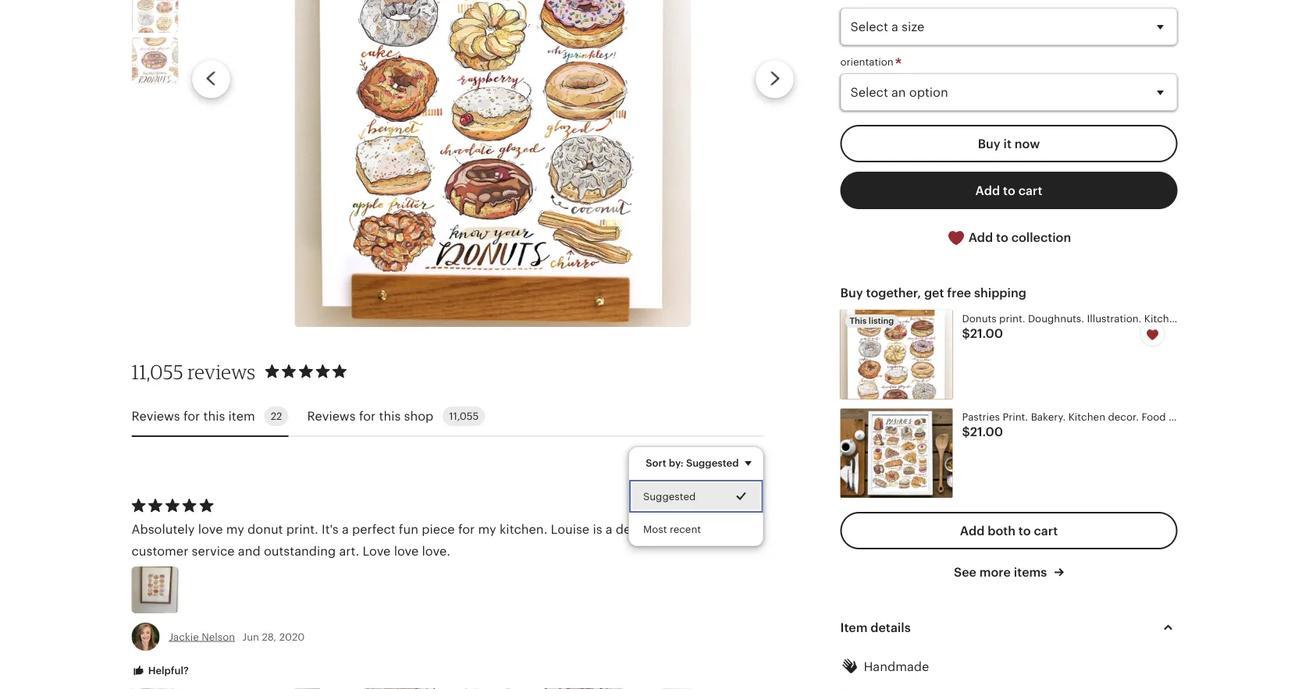 Task type: describe. For each thing, give the bounding box(es) containing it.
donuts
[[962, 313, 997, 324]]

jackie
[[169, 631, 199, 643]]

$ 21.00
[[962, 425, 1003, 439]]

love
[[363, 544, 391, 558]]

menu containing suggested
[[629, 447, 764, 547]]

reviews for reviews for this item
[[132, 409, 180, 424]]

illustration.
[[1087, 313, 1142, 324]]

helpful?
[[146, 665, 189, 676]]

add for add to cart
[[976, 183, 1000, 197]]

2 21.00 from the top
[[970, 425, 1003, 439]]

both
[[988, 524, 1016, 538]]

art. inside donuts print. doughnuts. illustration. kitchen decor. food art. sweets. b $ 21.00
[[1245, 313, 1261, 324]]

1 vertical spatial love
[[394, 544, 419, 558]]

nelson
[[202, 631, 235, 643]]

to for cart
[[1003, 183, 1016, 197]]

sort by: suggested button
[[634, 447, 769, 479]]

item
[[228, 409, 255, 424]]

jun
[[242, 631, 259, 643]]

most recent
[[643, 524, 701, 535]]

art. inside absolutely love my donut print. it's a perfect fun piece for my kitchen. louise is a delight, excellent customer service and outstanding art. love love love.
[[339, 544, 359, 558]]

sweets.
[[1264, 313, 1302, 324]]

most
[[643, 524, 667, 535]]

collection
[[1012, 230, 1071, 244]]

suggested inside suggested "button"
[[643, 491, 696, 503]]

recent
[[670, 524, 701, 535]]

fun
[[399, 522, 418, 536]]

shipping
[[974, 286, 1027, 300]]

11,055 for 11,055
[[449, 411, 479, 422]]

sort by: suggested
[[646, 457, 739, 469]]

perfect
[[352, 522, 396, 536]]

donuts print. doughnuts. illustration. kitchen decor. food image 5 image
[[132, 37, 178, 84]]

tab list containing reviews for this item
[[132, 398, 764, 437]]

suggested button
[[629, 480, 763, 513]]

11,055 for 11,055 reviews
[[132, 360, 183, 384]]

louise
[[551, 522, 590, 536]]

this listing
[[850, 316, 894, 326]]

and
[[238, 544, 261, 558]]

details
[[871, 621, 911, 635]]

decor.
[[1184, 313, 1215, 324]]

add to cart button
[[840, 172, 1178, 209]]

reviews for this item
[[132, 409, 255, 424]]

most recent button
[[629, 513, 763, 546]]

pastries print. bakery. kitchen decor. food illustration. sweet things. european. cakes. sweet tooth. image
[[840, 409, 953, 498]]

buy it now button
[[840, 125, 1178, 162]]

see
[[954, 565, 977, 579]]

0 horizontal spatial love
[[198, 522, 223, 536]]

to for collection
[[996, 230, 1009, 244]]

this for item
[[203, 409, 225, 424]]

add to collection
[[966, 230, 1071, 244]]

1 vertical spatial cart
[[1034, 524, 1058, 538]]

jackie nelson link
[[169, 631, 235, 643]]

donuts print. doughnuts. illustration. kitchen decor. food art. sweets. b $ 21.00
[[962, 313, 1309, 340]]

view details of this review photo by jackie nelson image
[[132, 567, 178, 614]]

add to collection button
[[840, 218, 1178, 257]]

11,055 reviews
[[132, 360, 256, 384]]

together,
[[866, 286, 921, 300]]

absolutely
[[132, 522, 195, 536]]

helpful? button
[[120, 657, 201, 686]]

buy together, get free shipping
[[840, 286, 1027, 300]]

customer
[[132, 544, 188, 558]]

22
[[271, 411, 282, 422]]

add to cart
[[976, 183, 1043, 197]]

by:
[[669, 457, 684, 469]]

28,
[[262, 631, 277, 643]]

items
[[1014, 565, 1047, 579]]



Task type: vqa. For each thing, say whether or not it's contained in the screenshot.
56.00 seller
no



Task type: locate. For each thing, give the bounding box(es) containing it.
get
[[924, 286, 944, 300]]

buy for buy it now
[[978, 136, 1001, 151]]

1 horizontal spatial 11,055
[[449, 411, 479, 422]]

donuts print. doughnuts. illustration. kitchen decor. food art. sweets. bakery. image
[[840, 310, 953, 399]]

add left both
[[960, 524, 985, 538]]

add for add both to cart
[[960, 524, 985, 538]]

$ down donuts
[[962, 326, 970, 340]]

absolutely love my donut print. it's a perfect fun piece for my kitchen. louise is a delight, excellent customer service and outstanding art. love love love.
[[132, 522, 719, 558]]

add both to cart
[[960, 524, 1058, 538]]

cart up items
[[1034, 524, 1058, 538]]

1 vertical spatial to
[[996, 230, 1009, 244]]

delight,
[[616, 522, 662, 536]]

item details button
[[826, 609, 1192, 647]]

this left item
[[203, 409, 225, 424]]

a right is
[[606, 522, 613, 536]]

1 horizontal spatial reviews
[[307, 409, 356, 424]]

$ inside donuts print. doughnuts. illustration. kitchen decor. food art. sweets. b $ 21.00
[[962, 326, 970, 340]]

$
[[962, 326, 970, 340], [962, 425, 970, 439]]

11,055 up reviews for this item
[[132, 360, 183, 384]]

kitchen.
[[500, 522, 548, 536]]

$ right pastries print. bakery. kitchen decor. food illustration. sweet things. european. cakes. sweet tooth. image
[[962, 425, 970, 439]]

0 vertical spatial to
[[1003, 183, 1016, 197]]

item details
[[840, 621, 911, 635]]

0 horizontal spatial my
[[226, 522, 244, 536]]

11,055 right shop
[[449, 411, 479, 422]]

for for item
[[183, 409, 200, 424]]

reviews down the 11,055 reviews
[[132, 409, 180, 424]]

1 horizontal spatial love
[[394, 544, 419, 558]]

buy
[[978, 136, 1001, 151], [840, 286, 863, 300]]

1 horizontal spatial art.
[[1245, 313, 1261, 324]]

0 horizontal spatial print.
[[286, 522, 318, 536]]

buy left it
[[978, 136, 1001, 151]]

suggested inside the sort by: suggested popup button
[[686, 457, 739, 469]]

this
[[203, 409, 225, 424], [379, 409, 401, 424]]

cart
[[1019, 183, 1043, 197], [1034, 524, 1058, 538]]

a right it's
[[342, 522, 349, 536]]

1 reviews from the left
[[132, 409, 180, 424]]

0 horizontal spatial reviews
[[132, 409, 180, 424]]

0 vertical spatial 21.00
[[970, 326, 1003, 340]]

kitchen
[[1144, 313, 1181, 324]]

0 vertical spatial buy
[[978, 136, 1001, 151]]

donut
[[248, 522, 283, 536]]

add
[[976, 183, 1000, 197], [969, 230, 993, 244], [960, 524, 985, 538]]

food
[[1218, 313, 1242, 324]]

1 21.00 from the top
[[970, 326, 1003, 340]]

free
[[947, 286, 971, 300]]

1 my from the left
[[226, 522, 244, 536]]

add down add to cart button on the top of the page
[[969, 230, 993, 244]]

love down fun
[[394, 544, 419, 558]]

1 vertical spatial suggested
[[643, 491, 696, 503]]

1 vertical spatial 21.00
[[970, 425, 1003, 439]]

1 $ from the top
[[962, 326, 970, 340]]

for
[[183, 409, 200, 424], [359, 409, 376, 424], [458, 522, 475, 536]]

art. left love
[[339, 544, 359, 558]]

0 vertical spatial add
[[976, 183, 1000, 197]]

1 vertical spatial 11,055
[[449, 411, 479, 422]]

outstanding
[[264, 544, 336, 558]]

2 a from the left
[[606, 522, 613, 536]]

item
[[840, 621, 868, 635]]

0 vertical spatial love
[[198, 522, 223, 536]]

my up and
[[226, 522, 244, 536]]

add down the buy it now
[[976, 183, 1000, 197]]

0 horizontal spatial for
[[183, 409, 200, 424]]

tab list
[[132, 398, 764, 437]]

2 vertical spatial to
[[1019, 524, 1031, 538]]

2 horizontal spatial for
[[458, 522, 475, 536]]

this left shop
[[379, 409, 401, 424]]

11,055
[[132, 360, 183, 384], [449, 411, 479, 422]]

for for shop
[[359, 409, 376, 424]]

b
[[1304, 313, 1309, 324]]

2 this from the left
[[379, 409, 401, 424]]

jackie nelson jun 28, 2020
[[169, 631, 305, 643]]

2 vertical spatial add
[[960, 524, 985, 538]]

buy up this
[[840, 286, 863, 300]]

for right piece
[[458, 522, 475, 536]]

0 vertical spatial 11,055
[[132, 360, 183, 384]]

11,055 inside tab list
[[449, 411, 479, 422]]

donuts print. doughnuts. illustration. kitchen decor. food image 4 image
[[132, 0, 178, 33]]

shop
[[404, 409, 433, 424]]

doughnuts.
[[1028, 313, 1084, 324]]

is
[[593, 522, 602, 536]]

2020
[[279, 631, 305, 643]]

my left kitchen.
[[478, 522, 496, 536]]

0 horizontal spatial 11,055
[[132, 360, 183, 384]]

excellent
[[665, 522, 719, 536]]

orientation
[[840, 56, 896, 67]]

1 horizontal spatial buy
[[978, 136, 1001, 151]]

love.
[[422, 544, 450, 558]]

suggested
[[686, 457, 739, 469], [643, 491, 696, 503]]

1 horizontal spatial for
[[359, 409, 376, 424]]

buy it now
[[978, 136, 1040, 151]]

1 horizontal spatial this
[[379, 409, 401, 424]]

for inside absolutely love my donut print. it's a perfect fun piece for my kitchen. louise is a delight, excellent customer service and outstanding art. love love love.
[[458, 522, 475, 536]]

add for add to collection
[[969, 230, 993, 244]]

art. right food
[[1245, 313, 1261, 324]]

print. inside absolutely love my donut print. it's a perfect fun piece for my kitchen. louise is a delight, excellent customer service and outstanding art. love love love.
[[286, 522, 318, 536]]

1 vertical spatial art.
[[339, 544, 359, 558]]

1 vertical spatial $
[[962, 425, 970, 439]]

more
[[980, 565, 1011, 579]]

1 horizontal spatial a
[[606, 522, 613, 536]]

this
[[850, 316, 867, 326]]

to right both
[[1019, 524, 1031, 538]]

menu
[[629, 447, 764, 547]]

0 vertical spatial cart
[[1019, 183, 1043, 197]]

1 vertical spatial buy
[[840, 286, 863, 300]]

service
[[192, 544, 235, 558]]

21.00
[[970, 326, 1003, 340], [970, 425, 1003, 439]]

love up service
[[198, 522, 223, 536]]

handmade
[[864, 660, 929, 674]]

cart down now
[[1019, 183, 1043, 197]]

0 horizontal spatial buy
[[840, 286, 863, 300]]

add both to cart button
[[840, 512, 1178, 549]]

print.
[[999, 313, 1025, 324], [286, 522, 318, 536]]

sort
[[646, 457, 666, 469]]

it's
[[322, 522, 339, 536]]

see more items
[[954, 565, 1050, 579]]

to
[[1003, 183, 1016, 197], [996, 230, 1009, 244], [1019, 524, 1031, 538]]

1 vertical spatial print.
[[286, 522, 318, 536]]

1 a from the left
[[342, 522, 349, 536]]

now
[[1015, 136, 1040, 151]]

art.
[[1245, 313, 1261, 324], [339, 544, 359, 558]]

reviews
[[188, 360, 256, 384]]

a
[[342, 522, 349, 536], [606, 522, 613, 536]]

listing
[[869, 316, 894, 326]]

reviews for reviews for this shop
[[307, 409, 356, 424]]

0 vertical spatial suggested
[[686, 457, 739, 469]]

for down the 11,055 reviews
[[183, 409, 200, 424]]

for left shop
[[359, 409, 376, 424]]

1 vertical spatial add
[[969, 230, 993, 244]]

love
[[198, 522, 223, 536], [394, 544, 419, 558]]

1 horizontal spatial print.
[[999, 313, 1025, 324]]

reviews for this shop
[[307, 409, 433, 424]]

21.00 inside donuts print. doughnuts. illustration. kitchen decor. food art. sweets. b $ 21.00
[[970, 326, 1003, 340]]

print. inside donuts print. doughnuts. illustration. kitchen decor. food art. sweets. b $ 21.00
[[999, 313, 1025, 324]]

reviews right 22
[[307, 409, 356, 424]]

2 $ from the top
[[962, 425, 970, 439]]

0 vertical spatial print.
[[999, 313, 1025, 324]]

suggested right by:
[[686, 457, 739, 469]]

to left collection
[[996, 230, 1009, 244]]

0 vertical spatial $
[[962, 326, 970, 340]]

buy inside 'button'
[[978, 136, 1001, 151]]

1 horizontal spatial my
[[478, 522, 496, 536]]

see more items link
[[954, 563, 1064, 581]]

suggested up most recent
[[643, 491, 696, 503]]

piece
[[422, 522, 455, 536]]

0 horizontal spatial this
[[203, 409, 225, 424]]

print. down the shipping
[[999, 313, 1025, 324]]

it
[[1004, 136, 1012, 151]]

reviews
[[132, 409, 180, 424], [307, 409, 356, 424]]

0 horizontal spatial art.
[[339, 544, 359, 558]]

print. up outstanding
[[286, 522, 318, 536]]

this for shop
[[379, 409, 401, 424]]

buy for buy together, get free shipping
[[840, 286, 863, 300]]

0 vertical spatial art.
[[1245, 313, 1261, 324]]

0 horizontal spatial a
[[342, 522, 349, 536]]

2 my from the left
[[478, 522, 496, 536]]

my
[[226, 522, 244, 536], [478, 522, 496, 536]]

to down buy it now 'button' at the top of page
[[1003, 183, 1016, 197]]

2 reviews from the left
[[307, 409, 356, 424]]

1 this from the left
[[203, 409, 225, 424]]

donuts print. doughnuts. illustration. kitchen decor. food image 1 image
[[295, 0, 691, 327]]



